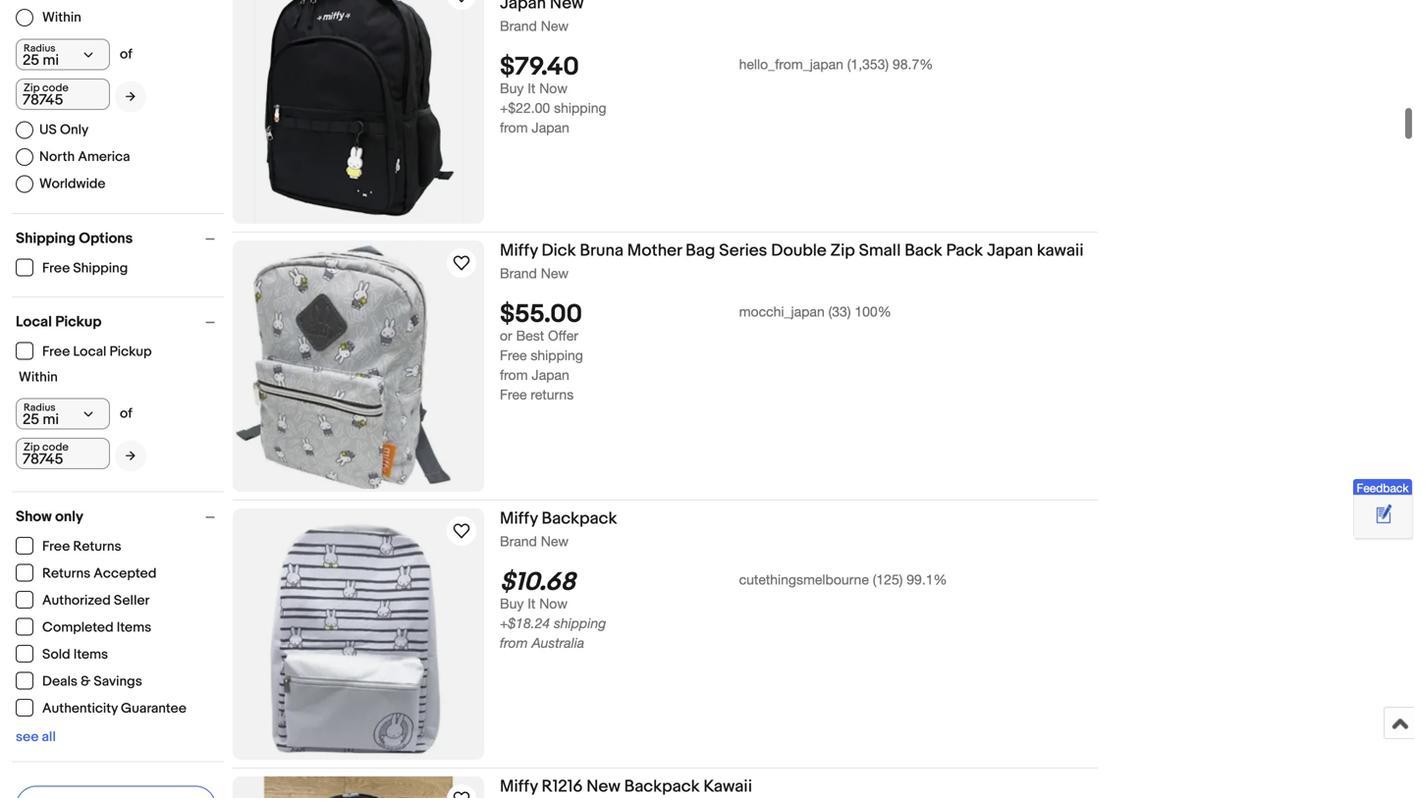 Task type: describe. For each thing, give the bounding box(es) containing it.
sold
[[42, 647, 70, 664]]

kawaii
[[1037, 241, 1084, 261]]

see all button
[[16, 730, 56, 746]]

from for $10.68
[[500, 635, 528, 652]]

returns accepted link
[[16, 564, 158, 583]]

mother
[[628, 241, 682, 261]]

miffy dick bruna mother bag series double zip small back pack japan kawaii brand new
[[500, 241, 1084, 281]]

local pickup button
[[16, 313, 224, 331]]

authenticity guarantee link
[[16, 700, 188, 718]]

from for $79.40
[[500, 120, 528, 136]]

items for sold items
[[73, 647, 108, 664]]

new right the r1216
[[587, 777, 621, 798]]

double
[[771, 241, 827, 261]]

completed items link
[[16, 618, 152, 637]]

0 vertical spatial shipping
[[16, 230, 76, 248]]

savings
[[94, 674, 142, 691]]

us
[[39, 122, 57, 138]]

1 vertical spatial local
[[73, 344, 107, 361]]

(33)
[[829, 304, 851, 320]]

pack
[[947, 241, 984, 261]]

$10.68
[[500, 568, 576, 599]]

r1216
[[542, 777, 583, 798]]

0 vertical spatial local
[[16, 313, 52, 331]]

deals
[[42, 674, 78, 691]]

cutethingsmelbourne (125) 99.1% buy it now +$18.24 shipping from australia
[[500, 572, 948, 652]]

free for free shipping
[[42, 260, 70, 277]]

guarantee
[[121, 701, 187, 718]]

1 vertical spatial pickup
[[110, 344, 152, 361]]

1 brand from the top
[[500, 18, 537, 34]]

bruna
[[580, 241, 624, 261]]

cutethingsmelbourne
[[739, 572, 869, 588]]

miffy backpack image
[[248, 509, 469, 760]]

miffy dick bruna mother bag series double zip small back pack japan kawaii heading
[[500, 241, 1084, 261]]

miffy for $10.68
[[500, 509, 538, 530]]

north
[[39, 149, 75, 165]]

it for $10.68
[[528, 596, 536, 612]]

free shipping link
[[16, 259, 129, 277]]

see
[[16, 730, 39, 746]]

+$22.00
[[500, 100, 550, 116]]

feedback
[[1357, 481, 1409, 495]]

local pickup
[[16, 313, 102, 331]]

miffy r1216  new   backpack   kawaii
[[500, 777, 753, 798]]

returns inside returns accepted link
[[42, 566, 91, 583]]

miffy for $55.00
[[500, 241, 538, 261]]

dick
[[542, 241, 576, 261]]

zip
[[831, 241, 856, 261]]

mocchi_japan
[[739, 304, 825, 320]]

completed items
[[42, 620, 151, 637]]

now for $10.68
[[540, 596, 568, 612]]

free down or
[[500, 348, 527, 364]]

show only
[[16, 508, 83, 526]]

hello_from_japan (1,353) 98.7% buy it now +$22.00 shipping from japan
[[500, 56, 934, 136]]

$79.40
[[500, 52, 579, 83]]

new up $79.40
[[541, 18, 569, 34]]

buy for $10.68
[[500, 596, 524, 612]]

series
[[719, 241, 768, 261]]

brand new
[[500, 18, 569, 34]]

accepted
[[94, 566, 157, 583]]

shipping for $10.68
[[554, 616, 606, 632]]

99.1%
[[907, 572, 948, 588]]

free local pickup link
[[16, 342, 153, 361]]

1 horizontal spatial backpack
[[624, 777, 700, 798]]

america
[[78, 149, 130, 165]]

only
[[55, 508, 83, 526]]

buy for $79.40
[[500, 80, 524, 96]]

only
[[60, 122, 89, 138]]

1 vertical spatial within
[[19, 369, 58, 386]]

north america link
[[16, 148, 130, 166]]

free local pickup
[[42, 344, 152, 361]]

miffy r1216  new   backpack   kawaii link
[[500, 777, 1098, 799]]

miffy backpack heading
[[500, 509, 617, 530]]

(125)
[[873, 572, 903, 588]]

kawaii
[[704, 777, 753, 798]]

authorized
[[42, 593, 111, 610]]

worldwide
[[39, 176, 106, 192]]

1 vertical spatial shipping
[[73, 260, 128, 277]]

worldwide link
[[16, 175, 106, 193]]

returns inside the free returns link
[[73, 539, 121, 556]]

authenticity
[[42, 701, 118, 718]]

best
[[516, 328, 544, 344]]

0 vertical spatial pickup
[[55, 313, 102, 331]]

sold items link
[[16, 645, 109, 664]]

or
[[500, 328, 513, 344]]

watch dick bruna miffy backpack black cordura fabric 30l h44cm kawaii from japan new image
[[450, 0, 474, 7]]

free left 'returns'
[[500, 387, 527, 403]]

shipping for $79.40
[[554, 100, 607, 116]]

shipping inside mocchi_japan (33) 100% or best offer free shipping from japan free returns
[[531, 348, 583, 364]]



Task type: vqa. For each thing, say whether or not it's contained in the screenshot.
décor,
no



Task type: locate. For each thing, give the bounding box(es) containing it.
show only button
[[16, 508, 224, 526]]

it for $79.40
[[528, 80, 536, 96]]

0 vertical spatial of
[[120, 46, 132, 63]]

100%
[[855, 304, 892, 320]]

pickup down 'local pickup' dropdown button
[[110, 344, 152, 361]]

1 buy from the top
[[500, 80, 524, 96]]

returns accepted
[[42, 566, 157, 583]]

from down +$18.24
[[500, 635, 528, 652]]

local down 'local pickup' dropdown button
[[73, 344, 107, 361]]

1 vertical spatial miffy
[[500, 509, 538, 530]]

items for completed items
[[117, 620, 151, 637]]

0 vertical spatial japan
[[532, 120, 570, 136]]

&
[[81, 674, 91, 691]]

0 vertical spatial returns
[[73, 539, 121, 556]]

from inside the "cutethingsmelbourne (125) 99.1% buy it now +$18.24 shipping from australia"
[[500, 635, 528, 652]]

free for free returns
[[42, 539, 70, 556]]

from inside hello_from_japan (1,353) 98.7% buy it now +$22.00 shipping from japan
[[500, 120, 528, 136]]

backpack
[[542, 509, 617, 530], [624, 777, 700, 798]]

miffy
[[500, 241, 538, 261], [500, 509, 538, 530], [500, 777, 538, 798]]

2 vertical spatial miffy
[[500, 777, 538, 798]]

options
[[79, 230, 133, 248]]

japan inside 'miffy dick bruna mother bag series double zip small back pack japan kawaii brand new'
[[987, 241, 1034, 261]]

now for $79.40
[[540, 80, 568, 96]]

of
[[120, 46, 132, 63], [120, 406, 132, 422]]

shipping
[[554, 100, 607, 116], [531, 348, 583, 364], [554, 616, 606, 632]]

+$18.24
[[500, 616, 550, 632]]

1 horizontal spatial pickup
[[110, 344, 152, 361]]

returns up returns accepted
[[73, 539, 121, 556]]

miffy inside 'miffy dick bruna mother bag series double zip small back pack japan kawaii brand new'
[[500, 241, 538, 261]]

1 horizontal spatial local
[[73, 344, 107, 361]]

miffy dick bruna mother bag series double zip small back pack japan kawaii image
[[233, 244, 484, 489]]

2 it from the top
[[528, 596, 536, 612]]

japan
[[532, 120, 570, 136], [987, 241, 1034, 261], [532, 367, 570, 383]]

returns
[[531, 387, 574, 403]]

brand
[[500, 18, 537, 34], [500, 265, 537, 281], [500, 533, 537, 550]]

brand inside miffy backpack brand new
[[500, 533, 537, 550]]

shipping inside the "cutethingsmelbourne (125) 99.1% buy it now +$18.24 shipping from australia"
[[554, 616, 606, 632]]

shipping inside hello_from_japan (1,353) 98.7% buy it now +$22.00 shipping from japan
[[554, 100, 607, 116]]

japan for hello_from_japan (1,353) 98.7% buy it now +$22.00 shipping from japan
[[532, 120, 570, 136]]

back
[[905, 241, 943, 261]]

japan down +$22.00
[[532, 120, 570, 136]]

it up +$22.00
[[528, 80, 536, 96]]

0 vertical spatial within
[[42, 9, 81, 26]]

it up +$18.24
[[528, 596, 536, 612]]

1 vertical spatial it
[[528, 596, 536, 612]]

0 horizontal spatial backpack
[[542, 509, 617, 530]]

shipping right +$22.00
[[554, 100, 607, 116]]

3 miffy from the top
[[500, 777, 538, 798]]

miffy r1216  new   backpack   kawaii image
[[233, 777, 484, 799]]

1 vertical spatial of
[[120, 406, 132, 422]]

free down local pickup
[[42, 344, 70, 361]]

from
[[500, 120, 528, 136], [500, 367, 528, 383], [500, 635, 528, 652]]

1 vertical spatial brand
[[500, 265, 537, 281]]

backpack left kawaii
[[624, 777, 700, 798]]

buy inside hello_from_japan (1,353) 98.7% buy it now +$22.00 shipping from japan
[[500, 80, 524, 96]]

it inside the "cutethingsmelbourne (125) 99.1% buy it now +$18.24 shipping from australia"
[[528, 596, 536, 612]]

0 vertical spatial items
[[117, 620, 151, 637]]

authorized seller
[[42, 593, 150, 610]]

now inside the "cutethingsmelbourne (125) 99.1% buy it now +$18.24 shipping from australia"
[[540, 596, 568, 612]]

2 from from the top
[[500, 367, 528, 383]]

1 from from the top
[[500, 120, 528, 136]]

pickup up free local pickup link
[[55, 313, 102, 331]]

(1,353)
[[848, 56, 889, 72]]

1 vertical spatial buy
[[500, 596, 524, 612]]

free for free local pickup
[[42, 344, 70, 361]]

buy
[[500, 80, 524, 96], [500, 596, 524, 612]]

dick bruna miffy backpack black cordura fabric 30l h44cm kawaii from japan new image
[[254, 0, 463, 224]]

1 vertical spatial returns
[[42, 566, 91, 583]]

small
[[859, 241, 901, 261]]

2 vertical spatial shipping
[[554, 616, 606, 632]]

1 vertical spatial backpack
[[624, 777, 700, 798]]

3 brand from the top
[[500, 533, 537, 550]]

japan for mocchi_japan (33) 100% or best offer free shipping from japan free returns
[[532, 367, 570, 383]]

miffy inside miffy r1216  new   backpack   kawaii link
[[500, 777, 538, 798]]

heading
[[500, 0, 1052, 14]]

brand up $79.40
[[500, 18, 537, 34]]

1 vertical spatial items
[[73, 647, 108, 664]]

free shipping
[[42, 260, 128, 277]]

items up the "deals & savings" on the bottom left
[[73, 647, 108, 664]]

local up free local pickup link
[[16, 313, 52, 331]]

buy inside the "cutethingsmelbourne (125) 99.1% buy it now +$18.24 shipping from australia"
[[500, 596, 524, 612]]

miffy backpack link
[[500, 509, 1098, 533]]

0 horizontal spatial pickup
[[55, 313, 102, 331]]

backpack inside miffy backpack brand new
[[542, 509, 617, 530]]

shipping options
[[16, 230, 133, 248]]

us only
[[39, 122, 89, 138]]

2 brand from the top
[[500, 265, 537, 281]]

of up apply within filter icon
[[120, 46, 132, 63]]

new
[[541, 18, 569, 34], [541, 265, 569, 281], [541, 533, 569, 550], [587, 777, 621, 798]]

miffy inside miffy backpack brand new
[[500, 509, 538, 530]]

us only link
[[16, 121, 89, 139]]

australia
[[532, 635, 585, 652]]

1 miffy from the top
[[500, 241, 538, 261]]

0 vertical spatial now
[[540, 80, 568, 96]]

now
[[540, 80, 568, 96], [540, 596, 568, 612]]

mocchi_japan (33) 100% or best offer free shipping from japan free returns
[[500, 304, 892, 403]]

backpack up $10.68
[[542, 509, 617, 530]]

returns down the free returns link
[[42, 566, 91, 583]]

of for apply within filter icon
[[120, 46, 132, 63]]

0 vertical spatial shipping
[[554, 100, 607, 116]]

2 vertical spatial from
[[500, 635, 528, 652]]

1 horizontal spatial items
[[117, 620, 151, 637]]

shipping down options
[[73, 260, 128, 277]]

new down "dick"
[[541, 265, 569, 281]]

free returns link
[[16, 537, 122, 556]]

buy up +$22.00
[[500, 80, 524, 96]]

apply within filter image
[[126, 450, 136, 463]]

2 vertical spatial japan
[[532, 367, 570, 383]]

brand down "miffy backpack" heading
[[500, 533, 537, 550]]

japan right pack
[[987, 241, 1034, 261]]

offer
[[548, 328, 579, 344]]

hello_from_japan
[[739, 56, 844, 72]]

miffy left "dick"
[[500, 241, 538, 261]]

$55.00
[[500, 300, 583, 330]]

1 of from the top
[[120, 46, 132, 63]]

seller
[[114, 593, 150, 610]]

within
[[42, 9, 81, 26], [19, 369, 58, 386]]

98.7%
[[893, 56, 934, 72]]

north america
[[39, 149, 130, 165]]

show
[[16, 508, 52, 526]]

0 vertical spatial miffy
[[500, 241, 538, 261]]

completed
[[42, 620, 114, 637]]

3 from from the top
[[500, 635, 528, 652]]

new inside miffy backpack brand new
[[541, 533, 569, 550]]

see all
[[16, 730, 56, 746]]

of for apply within filter image
[[120, 406, 132, 422]]

new inside 'miffy dick bruna mother bag series double zip small back pack japan kawaii brand new'
[[541, 265, 569, 281]]

0 vertical spatial brand
[[500, 18, 537, 34]]

free down show only
[[42, 539, 70, 556]]

items down "seller"
[[117, 620, 151, 637]]

it
[[528, 80, 536, 96], [528, 596, 536, 612]]

of up apply within filter image
[[120, 406, 132, 422]]

authenticity guarantee
[[42, 701, 187, 718]]

2 miffy from the top
[[500, 509, 538, 530]]

japan inside hello_from_japan (1,353) 98.7% buy it now +$22.00 shipping from japan
[[532, 120, 570, 136]]

2 of from the top
[[120, 406, 132, 422]]

japan up 'returns'
[[532, 367, 570, 383]]

from down or
[[500, 367, 528, 383]]

0 vertical spatial buy
[[500, 80, 524, 96]]

shipping options button
[[16, 230, 224, 248]]

all
[[42, 730, 56, 746]]

buy up +$18.24
[[500, 596, 524, 612]]

2 now from the top
[[540, 596, 568, 612]]

bag
[[686, 241, 716, 261]]

miffy r1216  new   backpack   kawaii heading
[[500, 777, 753, 798]]

0 vertical spatial from
[[500, 120, 528, 136]]

free returns
[[42, 539, 121, 556]]

sold items
[[42, 647, 108, 664]]

watch miffy dick bruna mother bag series double zip small back pack japan kawaii image
[[450, 252, 474, 275]]

shipping up australia
[[554, 616, 606, 632]]

shipping down offer
[[531, 348, 583, 364]]

free
[[42, 260, 70, 277], [42, 344, 70, 361], [500, 348, 527, 364], [500, 387, 527, 403], [42, 539, 70, 556]]

1 vertical spatial japan
[[987, 241, 1034, 261]]

0 horizontal spatial items
[[73, 647, 108, 664]]

authorized seller link
[[16, 591, 151, 610]]

1 now from the top
[[540, 80, 568, 96]]

now up +$18.24
[[540, 596, 568, 612]]

1 vertical spatial now
[[540, 596, 568, 612]]

brand up $55.00
[[500, 265, 537, 281]]

watch miffy r1216  new   backpack   kawaii image
[[450, 788, 474, 799]]

2 vertical spatial brand
[[500, 533, 537, 550]]

brand inside 'miffy dick bruna mother bag series double zip small back pack japan kawaii brand new'
[[500, 265, 537, 281]]

deals & savings
[[42, 674, 142, 691]]

miffy dick bruna mother bag series double zip small back pack japan kawaii link
[[500, 241, 1098, 265]]

shipping up free shipping link
[[16, 230, 76, 248]]

0 vertical spatial backpack
[[542, 509, 617, 530]]

japan inside mocchi_japan (33) 100% or best offer free shipping from japan free returns
[[532, 367, 570, 383]]

1 vertical spatial from
[[500, 367, 528, 383]]

1 it from the top
[[528, 80, 536, 96]]

it inside hello_from_japan (1,353) 98.7% buy it now +$22.00 shipping from japan
[[528, 80, 536, 96]]

free down the shipping options
[[42, 260, 70, 277]]

watch miffy backpack image
[[450, 520, 474, 543]]

miffy right watch miffy backpack icon
[[500, 509, 538, 530]]

new down "miffy backpack" heading
[[541, 533, 569, 550]]

2 buy from the top
[[500, 596, 524, 612]]

now inside hello_from_japan (1,353) 98.7% buy it now +$22.00 shipping from japan
[[540, 80, 568, 96]]

0 horizontal spatial local
[[16, 313, 52, 331]]

0 vertical spatial it
[[528, 80, 536, 96]]

miffy left the r1216
[[500, 777, 538, 798]]

from down +$22.00
[[500, 120, 528, 136]]

apply within filter image
[[126, 90, 136, 103]]

miffy backpack brand new
[[500, 509, 617, 550]]

from inside mocchi_japan (33) 100% or best offer free shipping from japan free returns
[[500, 367, 528, 383]]

None text field
[[16, 79, 110, 110], [16, 438, 110, 470], [16, 79, 110, 110], [16, 438, 110, 470]]

deals & savings link
[[16, 673, 143, 691]]

1 vertical spatial shipping
[[531, 348, 583, 364]]

now up +$22.00
[[540, 80, 568, 96]]



